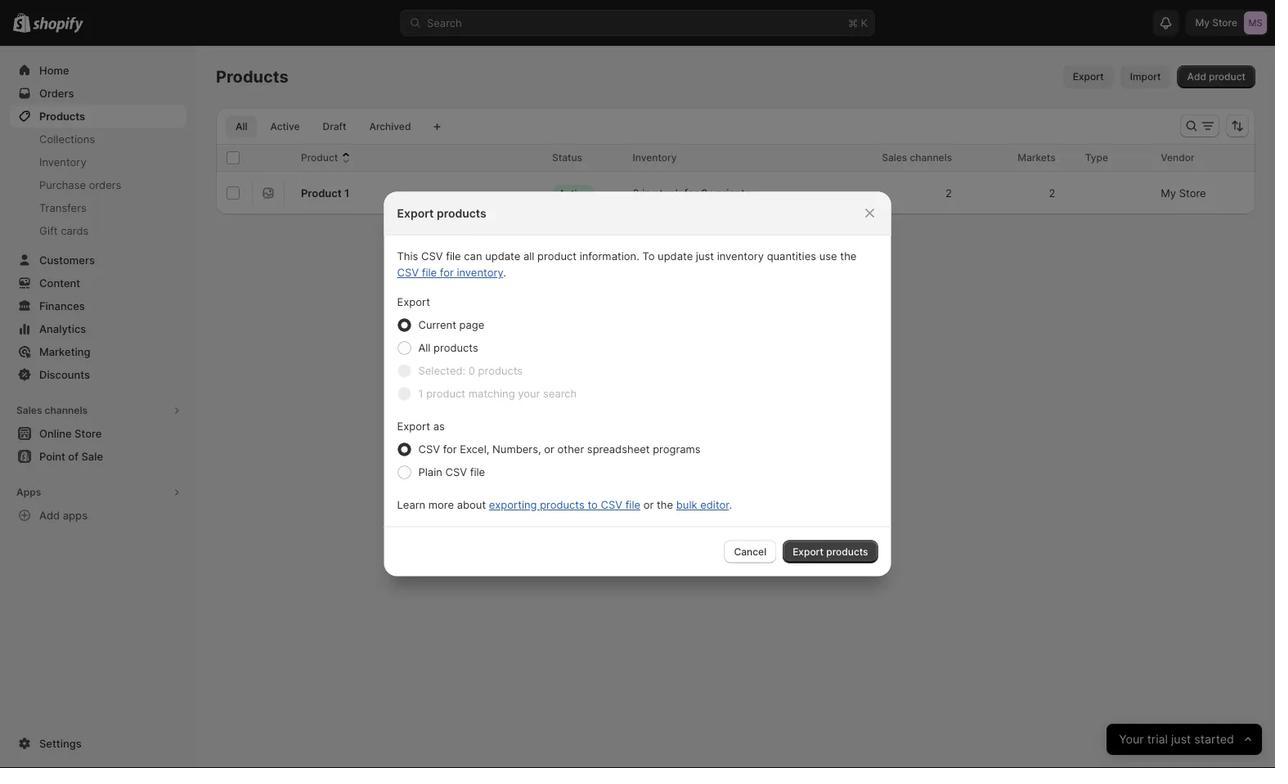 Task type: describe. For each thing, give the bounding box(es) containing it.
csv file for inventory link
[[397, 266, 504, 279]]

add product link
[[1178, 65, 1256, 88]]

store
[[1180, 187, 1207, 199]]

product for add product
[[1210, 71, 1246, 83]]

gift
[[39, 224, 58, 237]]

0 horizontal spatial export products
[[397, 206, 487, 220]]

1 vertical spatial or
[[644, 499, 654, 511]]

export right cancel
[[793, 546, 824, 558]]

purchase
[[39, 178, 86, 191]]

home
[[39, 64, 69, 77]]

more for learn more about exporting products to csv file or the bulk editor .
[[429, 499, 454, 511]]

gift cards link
[[10, 219, 187, 242]]

all for all
[[236, 121, 247, 133]]

search
[[543, 388, 577, 400]]

1 horizontal spatial active
[[559, 187, 589, 199]]

selected:
[[419, 365, 466, 377]]

csv for excel, numbers, or other spreadsheet programs
[[419, 443, 701, 456]]

0 vertical spatial for
[[685, 187, 699, 199]]

markets
[[1018, 152, 1056, 164]]

sales channels button
[[10, 399, 187, 422]]

your
[[518, 388, 540, 400]]

0 horizontal spatial or
[[544, 443, 555, 456]]

products link
[[10, 105, 187, 128]]

archived
[[369, 121, 411, 133]]

use
[[820, 250, 838, 263]]

bulk
[[677, 499, 698, 511]]

⌘
[[849, 16, 858, 29]]

spreadsheet
[[587, 443, 650, 456]]

inventory link
[[10, 151, 187, 173]]

just
[[696, 250, 714, 263]]

to
[[643, 250, 655, 263]]

⌘ k
[[849, 16, 868, 29]]

export left as
[[397, 420, 430, 433]]

search
[[427, 16, 462, 29]]

export products dialog
[[0, 192, 1276, 577]]

cards
[[61, 224, 89, 237]]

exporting products to csv file link
[[489, 499, 641, 511]]

page
[[460, 319, 485, 331]]

vendor
[[1161, 152, 1195, 164]]

selected: 0 products
[[419, 365, 523, 377]]

learn more about products
[[663, 232, 810, 246]]

product for product
[[301, 152, 338, 164]]

add apps button
[[10, 504, 187, 527]]

export products inside the export products button
[[793, 546, 869, 558]]

k
[[861, 16, 868, 29]]

current page
[[419, 319, 485, 331]]

products link
[[762, 232, 810, 246]]

inventory for inventory link
[[39, 155, 86, 168]]

more for learn more about products
[[696, 232, 724, 246]]

information.
[[580, 250, 640, 263]]

to
[[588, 499, 598, 511]]

csv down this
[[397, 266, 419, 279]]

matching
[[469, 388, 515, 400]]

plain csv file
[[419, 466, 485, 479]]

all
[[524, 250, 535, 263]]

about for products
[[727, 232, 758, 246]]

products inside button
[[827, 546, 869, 558]]

collections link
[[10, 128, 187, 151]]

draft link
[[313, 115, 356, 138]]

can
[[464, 250, 482, 263]]

1 horizontal spatial inventory
[[717, 250, 764, 263]]

in
[[642, 187, 651, 199]]

programs
[[653, 443, 701, 456]]

0 horizontal spatial the
[[657, 499, 674, 511]]

as
[[433, 420, 445, 433]]

add for add product
[[1188, 71, 1207, 83]]

file right to
[[626, 499, 641, 511]]

home link
[[10, 59, 187, 82]]

channels inside sales channels button
[[45, 405, 88, 417]]

2
[[633, 187, 639, 199]]

1 horizontal spatial channels
[[910, 152, 953, 164]]

product button
[[301, 150, 355, 166]]

numbers,
[[493, 443, 541, 456]]

transfers link
[[10, 196, 187, 219]]

other
[[558, 443, 585, 456]]

learn more about exporting products to csv file or the bulk editor .
[[397, 499, 732, 511]]

my
[[1161, 187, 1177, 199]]

add product
[[1188, 71, 1246, 83]]

all for all products
[[419, 342, 431, 354]]

1 inside export products dialog
[[419, 388, 424, 400]]

0 vertical spatial active
[[270, 121, 300, 133]]

sales channels inside button
[[16, 405, 88, 417]]

file up current
[[422, 266, 437, 279]]

csv right plain
[[446, 466, 467, 479]]

import button
[[1121, 65, 1172, 88]]

the inside this csv file can update all product information. to update just inventory quantities use the csv file for inventory .
[[841, 250, 857, 263]]

export up current
[[397, 296, 430, 309]]

this
[[397, 250, 419, 263]]

cancel button
[[725, 541, 777, 563]]



Task type: locate. For each thing, give the bounding box(es) containing it.
about down the plain csv file at the bottom left
[[457, 499, 486, 511]]

file
[[446, 250, 461, 263], [422, 266, 437, 279], [470, 466, 485, 479], [626, 499, 641, 511]]

add apps
[[39, 509, 88, 522]]

vendor button
[[1161, 150, 1212, 166]]

1 horizontal spatial sales
[[882, 152, 908, 164]]

settings
[[39, 737, 82, 750]]

add for add apps
[[39, 509, 60, 522]]

product right import
[[1210, 71, 1246, 83]]

1 vertical spatial product
[[538, 250, 577, 263]]

1 vertical spatial active
[[559, 187, 589, 199]]

active link
[[261, 115, 310, 138]]

0 horizontal spatial 1
[[344, 187, 350, 199]]

variants
[[711, 187, 751, 199]]

inventory up in
[[633, 152, 677, 164]]

all left active link in the top left of the page
[[236, 121, 247, 133]]

0 horizontal spatial .
[[504, 266, 506, 279]]

0 vertical spatial .
[[504, 266, 506, 279]]

apps
[[16, 487, 41, 498]]

0 vertical spatial about
[[727, 232, 758, 246]]

discounts link
[[10, 363, 187, 386]]

2 in stock for 9 variants
[[633, 187, 751, 199]]

quantities
[[767, 250, 817, 263]]

0
[[469, 365, 475, 377]]

or left bulk
[[644, 499, 654, 511]]

update
[[485, 250, 521, 263], [658, 250, 693, 263]]

export products button
[[783, 541, 879, 563]]

0 vertical spatial sales
[[882, 152, 908, 164]]

excel,
[[460, 443, 490, 456]]

0 horizontal spatial all
[[236, 121, 247, 133]]

the right use
[[841, 250, 857, 263]]

1 vertical spatial the
[[657, 499, 674, 511]]

0 vertical spatial channels
[[910, 152, 953, 164]]

products
[[437, 206, 487, 220], [762, 232, 810, 246], [434, 342, 478, 354], [478, 365, 523, 377], [540, 499, 585, 511], [827, 546, 869, 558]]

0 vertical spatial sales channels
[[882, 152, 953, 164]]

0 horizontal spatial add
[[39, 509, 60, 522]]

more inside export products dialog
[[429, 499, 454, 511]]

export button
[[1064, 65, 1114, 88]]

inventory down learn more about products on the right top of the page
[[717, 250, 764, 263]]

2 update from the left
[[658, 250, 693, 263]]

csv up csv file for inventory link
[[422, 250, 443, 263]]

the
[[841, 250, 857, 263], [657, 499, 674, 511]]

1 horizontal spatial products
[[216, 67, 289, 87]]

0 horizontal spatial inventory
[[39, 155, 86, 168]]

1 vertical spatial products
[[39, 110, 85, 122]]

0 vertical spatial products
[[216, 67, 289, 87]]

about left products link
[[727, 232, 758, 246]]

apps button
[[10, 481, 187, 504]]

1 vertical spatial about
[[457, 499, 486, 511]]

1 horizontal spatial add
[[1188, 71, 1207, 83]]

2 vertical spatial for
[[443, 443, 457, 456]]

9
[[702, 187, 708, 199]]

1 vertical spatial sales
[[16, 405, 42, 417]]

learn
[[663, 232, 693, 246], [397, 499, 426, 511]]

inventory inside inventory button
[[633, 152, 677, 164]]

. inside this csv file can update all product information. to update just inventory quantities use the csv file for inventory .
[[504, 266, 506, 279]]

1 horizontal spatial or
[[644, 499, 654, 511]]

1 horizontal spatial about
[[727, 232, 758, 246]]

0 vertical spatial add
[[1188, 71, 1207, 83]]

1 vertical spatial 1
[[419, 388, 424, 400]]

bulk editor link
[[677, 499, 729, 511]]

channels
[[910, 152, 953, 164], [45, 405, 88, 417]]

for left 9
[[685, 187, 699, 199]]

product right all
[[538, 250, 577, 263]]

type
[[1086, 152, 1109, 164]]

product down selected:
[[427, 388, 466, 400]]

inventory
[[717, 250, 764, 263], [457, 266, 504, 279]]

for
[[685, 187, 699, 199], [440, 266, 454, 279], [443, 443, 457, 456]]

learn down plain
[[397, 499, 426, 511]]

0 vertical spatial or
[[544, 443, 555, 456]]

inventory inside inventory link
[[39, 155, 86, 168]]

2 vertical spatial product
[[427, 388, 466, 400]]

product inside "button"
[[301, 152, 338, 164]]

0 vertical spatial export products
[[397, 206, 487, 220]]

product for product 1
[[301, 187, 342, 199]]

the left bulk
[[657, 499, 674, 511]]

1 vertical spatial more
[[429, 499, 454, 511]]

1 horizontal spatial .
[[729, 499, 732, 511]]

products
[[216, 67, 289, 87], [39, 110, 85, 122]]

export
[[1073, 71, 1105, 83], [397, 206, 434, 220], [397, 296, 430, 309], [397, 420, 430, 433], [793, 546, 824, 558]]

about
[[727, 232, 758, 246], [457, 499, 486, 511]]

csv
[[422, 250, 443, 263], [397, 266, 419, 279], [419, 443, 440, 456], [446, 466, 467, 479], [601, 499, 623, 511]]

discounts
[[39, 368, 90, 381]]

add left apps
[[39, 509, 60, 522]]

product down draft link
[[301, 152, 338, 164]]

1 horizontal spatial sales channels
[[882, 152, 953, 164]]

1 horizontal spatial product
[[538, 250, 577, 263]]

type button
[[1086, 150, 1125, 166]]

1 product matching your search
[[419, 388, 577, 400]]

more down the plain csv file at the bottom left
[[429, 499, 454, 511]]

apps
[[63, 509, 88, 522]]

0 horizontal spatial active
[[270, 121, 300, 133]]

1 horizontal spatial 1
[[419, 388, 424, 400]]

1 horizontal spatial all
[[419, 342, 431, 354]]

all inside export products dialog
[[419, 342, 431, 354]]

1 vertical spatial product
[[301, 187, 342, 199]]

stock
[[654, 187, 682, 199]]

0 horizontal spatial product
[[427, 388, 466, 400]]

0 horizontal spatial update
[[485, 250, 521, 263]]

all button
[[226, 115, 257, 138]]

inventory button
[[633, 150, 694, 166]]

export products right cancel
[[793, 546, 869, 558]]

0 vertical spatial product
[[1210, 71, 1246, 83]]

0 horizontal spatial about
[[457, 499, 486, 511]]

draft
[[323, 121, 347, 133]]

0 horizontal spatial sales
[[16, 405, 42, 417]]

export up this
[[397, 206, 434, 220]]

1 down selected:
[[419, 388, 424, 400]]

cancel
[[734, 546, 767, 558]]

0 horizontal spatial learn
[[397, 499, 426, 511]]

file down excel,
[[470, 466, 485, 479]]

learn for learn more about exporting products to csv file or the bulk editor .
[[397, 499, 426, 511]]

product 1 link
[[301, 185, 350, 201]]

product
[[301, 152, 338, 164], [301, 187, 342, 199]]

1 horizontal spatial update
[[658, 250, 693, 263]]

2 horizontal spatial product
[[1210, 71, 1246, 83]]

add right import
[[1188, 71, 1207, 83]]

csv right to
[[601, 499, 623, 511]]

or
[[544, 443, 555, 456], [644, 499, 654, 511]]

shopify image
[[33, 17, 84, 33]]

0 vertical spatial learn
[[663, 232, 693, 246]]

this csv file can update all product information. to update just inventory quantities use the csv file for inventory .
[[397, 250, 857, 279]]

purchase orders
[[39, 178, 121, 191]]

tab list
[[223, 115, 424, 138]]

about for exporting
[[457, 499, 486, 511]]

update right to
[[658, 250, 693, 263]]

0 vertical spatial all
[[236, 121, 247, 133]]

export left import
[[1073, 71, 1105, 83]]

product down product "button"
[[301, 187, 342, 199]]

active right 'all' button
[[270, 121, 300, 133]]

0 horizontal spatial sales channels
[[16, 405, 88, 417]]

1 vertical spatial for
[[440, 266, 454, 279]]

1 horizontal spatial the
[[841, 250, 857, 263]]

current
[[419, 319, 457, 331]]

1 update from the left
[[485, 250, 521, 263]]

plain
[[419, 466, 443, 479]]

archived link
[[360, 115, 421, 138]]

status
[[552, 152, 583, 164]]

exporting
[[489, 499, 537, 511]]

1 vertical spatial all
[[419, 342, 431, 354]]

1 vertical spatial sales channels
[[16, 405, 88, 417]]

active down status
[[559, 187, 589, 199]]

inventory up purchase
[[39, 155, 86, 168]]

1 vertical spatial .
[[729, 499, 732, 511]]

or left other
[[544, 443, 555, 456]]

learn inside export products dialog
[[397, 499, 426, 511]]

product inside this csv file can update all product information. to update just inventory quantities use the csv file for inventory .
[[538, 250, 577, 263]]

export products
[[397, 206, 487, 220], [793, 546, 869, 558]]

product for 1 product matching your search
[[427, 388, 466, 400]]

add inside button
[[39, 509, 60, 522]]

product 1
[[301, 187, 350, 199]]

collections
[[39, 133, 95, 145]]

1 vertical spatial add
[[39, 509, 60, 522]]

inventory
[[633, 152, 677, 164], [39, 155, 86, 168]]

for inside this csv file can update all product information. to update just inventory quantities use the csv file for inventory .
[[440, 266, 454, 279]]

inventory down can
[[457, 266, 504, 279]]

1 vertical spatial inventory
[[457, 266, 504, 279]]

inventory for inventory button
[[633, 152, 677, 164]]

1 vertical spatial export products
[[793, 546, 869, 558]]

orders
[[89, 178, 121, 191]]

0 horizontal spatial products
[[39, 110, 85, 122]]

0 vertical spatial the
[[841, 250, 857, 263]]

0 horizontal spatial more
[[429, 499, 454, 511]]

products up 'all' button
[[216, 67, 289, 87]]

sales inside sales channels button
[[16, 405, 42, 417]]

1 horizontal spatial learn
[[663, 232, 693, 246]]

add
[[1188, 71, 1207, 83], [39, 509, 60, 522]]

for up the plain csv file at the bottom left
[[443, 443, 457, 456]]

file up csv file for inventory link
[[446, 250, 461, 263]]

2 product from the top
[[301, 187, 342, 199]]

learn for learn more about products
[[663, 232, 693, 246]]

learn down stock
[[663, 232, 693, 246]]

1 down product "button"
[[344, 187, 350, 199]]

all inside button
[[236, 121, 247, 133]]

1 vertical spatial channels
[[45, 405, 88, 417]]

1 product from the top
[[301, 152, 338, 164]]

purchase orders link
[[10, 173, 187, 196]]

all down current
[[419, 342, 431, 354]]

export as
[[397, 420, 445, 433]]

all products
[[419, 342, 478, 354]]

transfers
[[39, 201, 87, 214]]

0 horizontal spatial channels
[[45, 405, 88, 417]]

tab list containing all
[[223, 115, 424, 138]]

0 vertical spatial inventory
[[717, 250, 764, 263]]

export products up can
[[397, 206, 487, 220]]

sales
[[882, 152, 908, 164], [16, 405, 42, 417]]

0 vertical spatial more
[[696, 232, 724, 246]]

editor
[[701, 499, 729, 511]]

update left all
[[485, 250, 521, 263]]

1 horizontal spatial more
[[696, 232, 724, 246]]

0 horizontal spatial inventory
[[457, 266, 504, 279]]

about inside export products dialog
[[457, 499, 486, 511]]

1 horizontal spatial export products
[[793, 546, 869, 558]]

gift cards
[[39, 224, 89, 237]]

my store
[[1161, 187, 1207, 199]]

all
[[236, 121, 247, 133], [419, 342, 431, 354]]

sales channels
[[882, 152, 953, 164], [16, 405, 88, 417]]

0 vertical spatial product
[[301, 152, 338, 164]]

for up current page
[[440, 266, 454, 279]]

1 horizontal spatial inventory
[[633, 152, 677, 164]]

1
[[344, 187, 350, 199], [419, 388, 424, 400]]

0 vertical spatial 1
[[344, 187, 350, 199]]

csv up plain
[[419, 443, 440, 456]]

settings link
[[10, 732, 187, 755]]

more up just
[[696, 232, 724, 246]]

1 vertical spatial learn
[[397, 499, 426, 511]]

products up 'collections'
[[39, 110, 85, 122]]



Task type: vqa. For each thing, say whether or not it's contained in the screenshot.
Theme template
no



